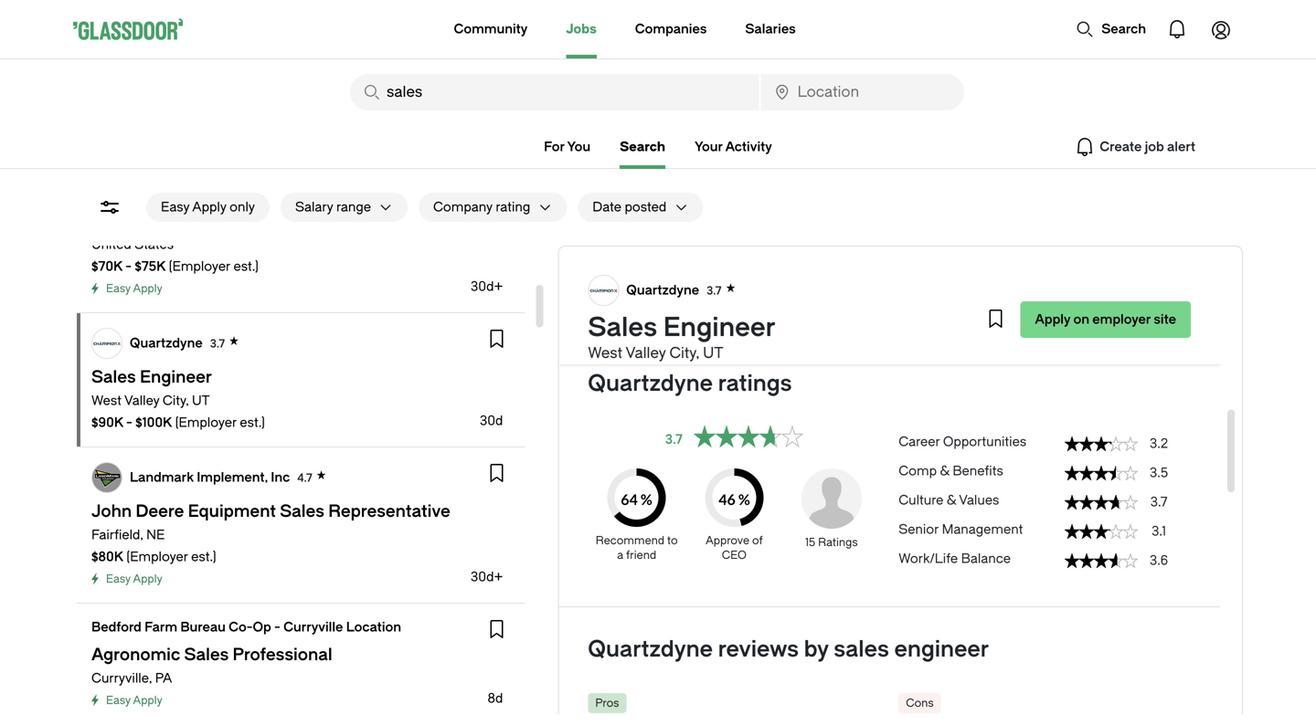 Task type: locate. For each thing, give the bounding box(es) containing it.
to right 5001
[[725, 244, 737, 259]]

ceo
[[722, 549, 747, 562]]

company - public
[[694, 269, 804, 284]]

1 vertical spatial company
[[694, 269, 753, 284]]

1 30d+ from the top
[[471, 279, 503, 294]]

opportunities
[[943, 435, 1027, 450]]

quartzdyne logo image down size
[[589, 276, 618, 305]]

apply down curryville, pa at the bottom of page
[[133, 695, 162, 707]]

& left "values"
[[947, 493, 956, 508]]

status inside senior management 3.1 stars out of 5 element
[[1065, 525, 1138, 539]]

1 none field from the left
[[350, 74, 759, 111]]

1 horizontal spatial west
[[588, 345, 623, 362]]

5001
[[694, 244, 722, 259]]

united
[[91, 237, 131, 252]]

quartzdyne reviews by sales engineer
[[588, 637, 989, 663]]

approve of ceo
[[706, 535, 763, 562]]

0 vertical spatial search
[[1102, 21, 1146, 37]]

curryville, pa
[[91, 671, 172, 686]]

1 horizontal spatial search
[[1102, 21, 1146, 37]]

status left 3.5
[[1065, 466, 1138, 481]]

to for recommend
[[667, 535, 678, 547]]

$5
[[1034, 295, 1048, 310]]

0 vertical spatial west
[[588, 345, 623, 362]]

culture & values 3.7 stars out of 5 element
[[899, 484, 1191, 514]]

$90k
[[91, 415, 123, 430]]

& for comp
[[940, 464, 949, 479]]

status for comp & benefits
[[1065, 466, 1138, 481]]

2020
[[1005, 244, 1036, 259]]

you
[[567, 139, 591, 154]]

& inside 'element'
[[947, 493, 956, 508]]

0 vertical spatial city,
[[669, 345, 699, 362]]

company left "rating"
[[433, 200, 493, 215]]

1 horizontal spatial none field
[[761, 74, 964, 111]]

jobs link
[[566, 0, 597, 58]]

- right $70k
[[125, 259, 132, 274]]

quartzdyne logo image down $70k
[[92, 329, 122, 358]]

&
[[786, 295, 796, 310], [940, 464, 949, 479], [947, 493, 956, 508]]

inc
[[271, 470, 290, 485]]

for you
[[544, 139, 591, 154]]

company inside dropdown button
[[433, 200, 493, 215]]

ratings
[[818, 536, 858, 549]]

posted
[[625, 200, 667, 215]]

company up energy,
[[694, 269, 753, 284]]

city, up $100k on the bottom left of the page
[[163, 393, 189, 409]]

senior management 3.1 stars out of 5 element
[[899, 514, 1191, 543]]

3 easy apply from the top
[[106, 695, 162, 707]]

bedford
[[91, 620, 142, 635]]

0 horizontal spatial search
[[620, 139, 665, 154]]

salary range button
[[281, 193, 371, 222]]

1 horizontal spatial company
[[694, 269, 753, 284]]

2 vertical spatial easy apply
[[106, 695, 162, 707]]

date posted
[[592, 200, 667, 215]]

your activity
[[695, 139, 772, 154]]

valley up $100k on the bottom left of the page
[[124, 393, 159, 409]]

1 vertical spatial west
[[91, 393, 122, 409]]

landmark implement, inc logo image
[[92, 463, 122, 493]]

2 vertical spatial est.)
[[191, 550, 216, 565]]

30d+
[[471, 279, 503, 294], [471, 570, 503, 585]]

values
[[959, 493, 999, 508]]

status inside comp & benefits 3.5 stars out of 5 element
[[1065, 466, 1138, 481]]

company rating
[[433, 200, 530, 215]]

easy apply down '$75k'
[[106, 282, 162, 295]]

for
[[544, 139, 565, 154]]

search inside button
[[1102, 21, 1146, 37]]

your activity link
[[695, 139, 772, 154]]

2 30d+ from the top
[[471, 570, 503, 585]]

status down ratings
[[694, 426, 803, 448]]

$1
[[1005, 295, 1015, 310]]

1 vertical spatial easy apply
[[106, 573, 162, 586]]

easy apply
[[106, 282, 162, 295], [106, 573, 162, 586], [106, 695, 162, 707]]

status for work/life balance
[[1065, 554, 1138, 568]]

friend
[[626, 549, 656, 562]]

status left 3.2
[[1065, 437, 1138, 451]]

3.7 stars out of 5 image
[[694, 426, 803, 454]]

0 horizontal spatial company
[[433, 200, 493, 215]]

0 vertical spatial 30d+
[[471, 279, 503, 294]]

search button
[[1067, 11, 1155, 48]]

states
[[135, 237, 174, 252]]

founded
[[899, 244, 954, 259]]

status inside 'work/life balance 3.6 stars out of 5' element
[[1065, 554, 1138, 568]]

est.) inside fairfield, ne $80k (employer est.)
[[191, 550, 216, 565]]

city, inside 'sales engineer west valley city, ut'
[[669, 345, 699, 362]]

1 easy apply from the top
[[106, 282, 162, 295]]

ut up landmark implement, inc
[[192, 393, 210, 409]]

fairfield,
[[91, 528, 143, 543]]

status left 3.1
[[1065, 525, 1138, 539]]

1 horizontal spatial ut
[[703, 345, 723, 362]]

3.7 up engineer
[[707, 284, 722, 297]]

0 vertical spatial easy apply
[[106, 282, 162, 295]]

0 vertical spatial quartzdyne logo image
[[589, 276, 618, 305]]

-
[[125, 259, 132, 274], [757, 269, 763, 284], [126, 415, 132, 430], [274, 620, 280, 635]]

apply inside apply on employer site button
[[1035, 312, 1070, 327]]

(employer right $100k on the bottom left of the page
[[175, 415, 237, 430]]

2 vertical spatial to
[[667, 535, 678, 547]]

1 vertical spatial valley
[[124, 393, 159, 409]]

implement,
[[197, 470, 268, 485]]

ut down engineer
[[703, 345, 723, 362]]

easy up states in the left of the page
[[161, 200, 189, 215]]

pa
[[155, 671, 172, 686]]

status inside career opportunities 3.2 stars out of 5 element
[[1065, 437, 1138, 451]]

1 horizontal spatial city,
[[669, 345, 699, 362]]

by
[[804, 637, 829, 663]]

30d
[[480, 414, 503, 429]]

employees
[[780, 244, 848, 259]]

west
[[588, 345, 623, 362], [91, 393, 122, 409]]

range
[[336, 200, 371, 215]]

1 vertical spatial city,
[[163, 393, 189, 409]]

landmark
[[130, 470, 194, 485]]

Search location field
[[761, 74, 964, 111]]

company rating trends element
[[899, 426, 1191, 578]]

0 vertical spatial est.)
[[233, 259, 259, 274]]

1 horizontal spatial quartzdyne logo image
[[589, 276, 618, 305]]

3.7 down 3.5
[[1150, 495, 1168, 510]]

west down sales
[[588, 345, 623, 362]]

est.) up implement, in the bottom of the page
[[240, 415, 265, 430]]

curryville,
[[91, 671, 152, 686]]

0 vertical spatial valley
[[626, 345, 666, 362]]

- right $90k on the bottom of page
[[126, 415, 132, 430]]

west inside west valley city, ut $90k - $100k (employer est.)
[[91, 393, 122, 409]]

2 easy apply from the top
[[106, 573, 162, 586]]

None field
[[350, 74, 759, 111], [761, 74, 964, 111]]

1 vertical spatial search
[[620, 139, 665, 154]]

(employer down ne
[[126, 550, 188, 565]]

0 horizontal spatial ut
[[192, 393, 210, 409]]

status
[[694, 426, 803, 448], [1065, 437, 1138, 451], [1065, 466, 1138, 481], [1065, 495, 1138, 510], [1065, 525, 1138, 539], [1065, 554, 1138, 568]]

2 vertical spatial &
[[947, 493, 956, 508]]

quartzdyne ratings
[[588, 371, 792, 397]]

quartzdyne
[[626, 283, 699, 298], [130, 336, 203, 351], [588, 371, 713, 397], [588, 637, 713, 663]]

engineer
[[894, 637, 989, 663]]

3.1
[[1152, 524, 1166, 539]]

status left 3.6
[[1065, 554, 1138, 568]]

quartzdyne logo image
[[589, 276, 618, 305], [92, 329, 122, 358]]

bureau
[[180, 620, 226, 635]]

1 horizontal spatial to
[[725, 244, 737, 259]]

apply left the only
[[192, 200, 226, 215]]

$100k
[[135, 415, 172, 430]]

apply
[[192, 200, 226, 215], [133, 282, 162, 295], [1035, 312, 1070, 327], [133, 573, 162, 586], [133, 695, 162, 707]]

3.5
[[1150, 466, 1168, 481]]

sector
[[588, 295, 630, 310]]

easy apply down $80k
[[106, 573, 162, 586]]

2 vertical spatial (employer
[[126, 550, 188, 565]]

co-
[[229, 620, 253, 635]]

apply down $5
[[1035, 312, 1070, 327]]

1 vertical spatial to
[[1019, 295, 1031, 310]]

open filter menu image
[[99, 197, 121, 218]]

to right $1
[[1019, 295, 1031, 310]]

0 vertical spatial ut
[[703, 345, 723, 362]]

pros
[[595, 697, 619, 710]]

a
[[617, 549, 623, 562]]

city, inside west valley city, ut $90k - $100k (employer est.)
[[163, 393, 189, 409]]

city,
[[669, 345, 699, 362], [163, 393, 189, 409]]

2 horizontal spatial to
[[1019, 295, 1031, 310]]

sales
[[588, 313, 657, 343]]

$80k
[[91, 550, 123, 565]]

salary range
[[295, 200, 371, 215]]

united states $70k - $75k (employer est.)
[[91, 237, 259, 274]]

& right comp
[[940, 464, 949, 479]]

status up senior management 3.1 stars out of 5 element
[[1065, 495, 1138, 510]]

1 vertical spatial (employer
[[175, 415, 237, 430]]

0 horizontal spatial west
[[91, 393, 122, 409]]

quartzdyne up pros at bottom left
[[588, 637, 713, 663]]

to for $1
[[1019, 295, 1031, 310]]

search
[[1102, 21, 1146, 37], [620, 139, 665, 154]]

easy down curryville,
[[106, 695, 131, 707]]

1 vertical spatial 30d+
[[471, 570, 503, 585]]

senior management
[[899, 522, 1023, 537]]

0 vertical spatial (employer
[[169, 259, 230, 274]]

energy,
[[694, 295, 739, 310]]

3.7 down quartzdyne ratings
[[665, 432, 683, 447]]

city, up quartzdyne ratings
[[669, 345, 699, 362]]

0 vertical spatial to
[[725, 244, 737, 259]]

0 horizontal spatial city,
[[163, 393, 189, 409]]

0 vertical spatial company
[[433, 200, 493, 215]]

3.7 inside culture & values 3.7 stars out of 5 'element'
[[1150, 495, 1168, 510]]

west up $90k on the bottom of page
[[91, 393, 122, 409]]

status for culture & values
[[1065, 495, 1138, 510]]

(employer inside west valley city, ut $90k - $100k (employer est.)
[[175, 415, 237, 430]]

curryville
[[283, 620, 343, 635]]

career opportunities 3.2 stars out of 5 element
[[899, 426, 1191, 455]]

easy apply down curryville, pa at the bottom of page
[[106, 695, 162, 707]]

0 horizontal spatial valley
[[124, 393, 159, 409]]

1 vertical spatial quartzdyne logo image
[[92, 329, 122, 358]]

billion
[[1052, 295, 1088, 310]]

status inside culture & values 3.7 stars out of 5 'element'
[[1065, 495, 1138, 510]]

est.) up bureau at the left bottom of page
[[191, 550, 216, 565]]

landmark implement, inc
[[130, 470, 290, 485]]

salary
[[295, 200, 333, 215]]

reviews
[[718, 637, 799, 663]]

10000
[[741, 244, 777, 259]]

1 horizontal spatial valley
[[626, 345, 666, 362]]

date posted button
[[578, 193, 667, 222]]

0 horizontal spatial none field
[[350, 74, 759, 111]]

to right recommend
[[667, 535, 678, 547]]

3.7
[[707, 284, 722, 297], [210, 337, 225, 350], [665, 432, 683, 447], [1150, 495, 1168, 510]]

to inside recommend to a friend
[[667, 535, 678, 547]]

(employer right '$75k'
[[169, 259, 230, 274]]

apply down fairfield, ne $80k (employer est.)
[[133, 573, 162, 586]]

& down public
[[786, 295, 796, 310]]

valley down sales
[[626, 345, 666, 362]]

culture
[[899, 493, 944, 508]]

1 vertical spatial ut
[[192, 393, 210, 409]]

quartzdyne down 'sales engineer west valley city, ut'
[[588, 371, 713, 397]]

for you link
[[544, 139, 591, 154]]

2 none field from the left
[[761, 74, 964, 111]]

date
[[592, 200, 621, 215]]

0 horizontal spatial to
[[667, 535, 678, 547]]

on
[[1073, 312, 1089, 327]]

1 vertical spatial est.)
[[240, 415, 265, 430]]

0 vertical spatial &
[[786, 295, 796, 310]]

est.) down the only
[[233, 259, 259, 274]]

status for senior management
[[1065, 525, 1138, 539]]

1 vertical spatial &
[[940, 464, 949, 479]]



Task type: describe. For each thing, give the bounding box(es) containing it.
$75k
[[135, 259, 166, 274]]

& for culture
[[947, 493, 956, 508]]

career
[[899, 435, 940, 450]]

companies
[[635, 21, 707, 37]]

3.6
[[1150, 553, 1168, 568]]

site
[[1154, 312, 1176, 327]]

recommend to a friend
[[596, 535, 678, 562]]

easy apply for united states
[[106, 282, 162, 295]]

bedford farm bureau co-op - curryville location
[[91, 620, 401, 635]]

company ratings element
[[588, 469, 880, 563]]

est.) inside united states $70k - $75k (employer est.)
[[233, 259, 259, 274]]

only
[[230, 200, 255, 215]]

- right the op
[[274, 620, 280, 635]]

energy, mining & utilities
[[694, 295, 844, 310]]

(employer inside united states $70k - $75k (employer est.)
[[169, 259, 230, 274]]

op
[[253, 620, 271, 635]]

employer
[[1092, 312, 1151, 327]]

4.7
[[297, 472, 312, 485]]

$70k
[[91, 259, 122, 274]]

of
[[752, 535, 763, 547]]

quartzdyne up west valley city, ut $90k - $100k (employer est.)
[[130, 336, 203, 351]]

valley inside 'sales engineer west valley city, ut'
[[626, 345, 666, 362]]

recommend
[[596, 535, 665, 547]]

salaries
[[745, 21, 796, 37]]

benefits
[[953, 464, 1003, 479]]

public
[[766, 269, 804, 284]]

0 horizontal spatial quartzdyne logo image
[[92, 329, 122, 358]]

west inside 'sales engineer west valley city, ut'
[[588, 345, 623, 362]]

location
[[346, 620, 401, 635]]

west valley city, ut $90k - $100k (employer est.)
[[91, 393, 265, 430]]

easy inside button
[[161, 200, 189, 215]]

apply down '$75k'
[[133, 282, 162, 295]]

comp & benefits 3.5 stars out of 5 element
[[899, 455, 1191, 484]]

status for career opportunities
[[1065, 437, 1138, 451]]

type
[[588, 269, 618, 284]]

your
[[695, 139, 723, 154]]

mining
[[742, 295, 783, 310]]

easy apply for bedford farm bureau co-op - curryville location
[[106, 695, 162, 707]]

management
[[942, 522, 1023, 537]]

comp & benefits
[[899, 464, 1003, 479]]

cons
[[906, 697, 934, 710]]

5001 to 10000 employees
[[694, 244, 848, 259]]

company rating button
[[419, 193, 530, 222]]

comp
[[899, 464, 937, 479]]

(employer inside fairfield, ne $80k (employer est.)
[[126, 550, 188, 565]]

community link
[[454, 0, 528, 58]]

none field search location
[[761, 74, 964, 111]]

easy down $80k
[[106, 573, 131, 586]]

approve
[[706, 535, 749, 547]]

30d+ for easy apply
[[471, 279, 503, 294]]

ut inside 'sales engineer west valley city, ut'
[[703, 345, 723, 362]]

work/life balance 3.6 stars out of 5 element
[[899, 543, 1191, 572]]

easy down $70k
[[106, 282, 131, 295]]

rating
[[496, 200, 530, 215]]

15
[[805, 536, 815, 549]]

farm
[[145, 620, 177, 635]]

- left public
[[757, 269, 763, 284]]

est.) inside west valley city, ut $90k - $100k (employer est.)
[[240, 415, 265, 430]]

sales
[[834, 637, 889, 663]]

none field search keyword
[[350, 74, 759, 111]]

ut inside west valley city, ut $90k - $100k (employer est.)
[[192, 393, 210, 409]]

- inside west valley city, ut $90k - $100k (employer est.)
[[126, 415, 132, 430]]

company for company - public
[[694, 269, 753, 284]]

engineer
[[663, 313, 776, 343]]

activity
[[725, 139, 772, 154]]

quartzdyne reviews by sales engineer element
[[588, 692, 1191, 716]]

apply on employer site button
[[1020, 302, 1191, 338]]

to for 5001
[[725, 244, 737, 259]]

jobs
[[566, 21, 597, 37]]

culture & values
[[899, 493, 999, 508]]

ratings
[[718, 371, 792, 397]]

apply inside easy apply only button
[[192, 200, 226, 215]]

company for company rating
[[433, 200, 493, 215]]

8d
[[488, 691, 503, 706]]

$1 to $5 billion (usd)
[[1005, 295, 1127, 310]]

valley inside west valley city, ut $90k - $100k (employer est.)
[[124, 393, 159, 409]]

- inside united states $70k - $75k (employer est.)
[[125, 259, 132, 274]]

quartzdyne up 'sales engineer west valley city, ut'
[[626, 283, 699, 298]]

size
[[588, 244, 615, 259]]

3.2
[[1150, 436, 1168, 451]]

search link
[[620, 139, 665, 169]]

work/life balance
[[899, 552, 1011, 567]]

(usd)
[[1091, 295, 1127, 310]]

Search keyword field
[[350, 74, 759, 111]]

sales engineer west valley city, ut
[[588, 313, 776, 362]]

fairfield, ne $80k (employer est.)
[[91, 528, 216, 565]]

companies link
[[635, 0, 707, 58]]

easy apply only
[[161, 200, 255, 215]]

3.7 up west valley city, ut $90k - $100k (employer est.)
[[210, 337, 225, 350]]

30d+ for (employer est.)
[[471, 570, 503, 585]]

career opportunities
[[899, 435, 1027, 450]]



Task type: vqa. For each thing, say whether or not it's contained in the screenshot.
Quartzdyne reviews by sales engineer
yes



